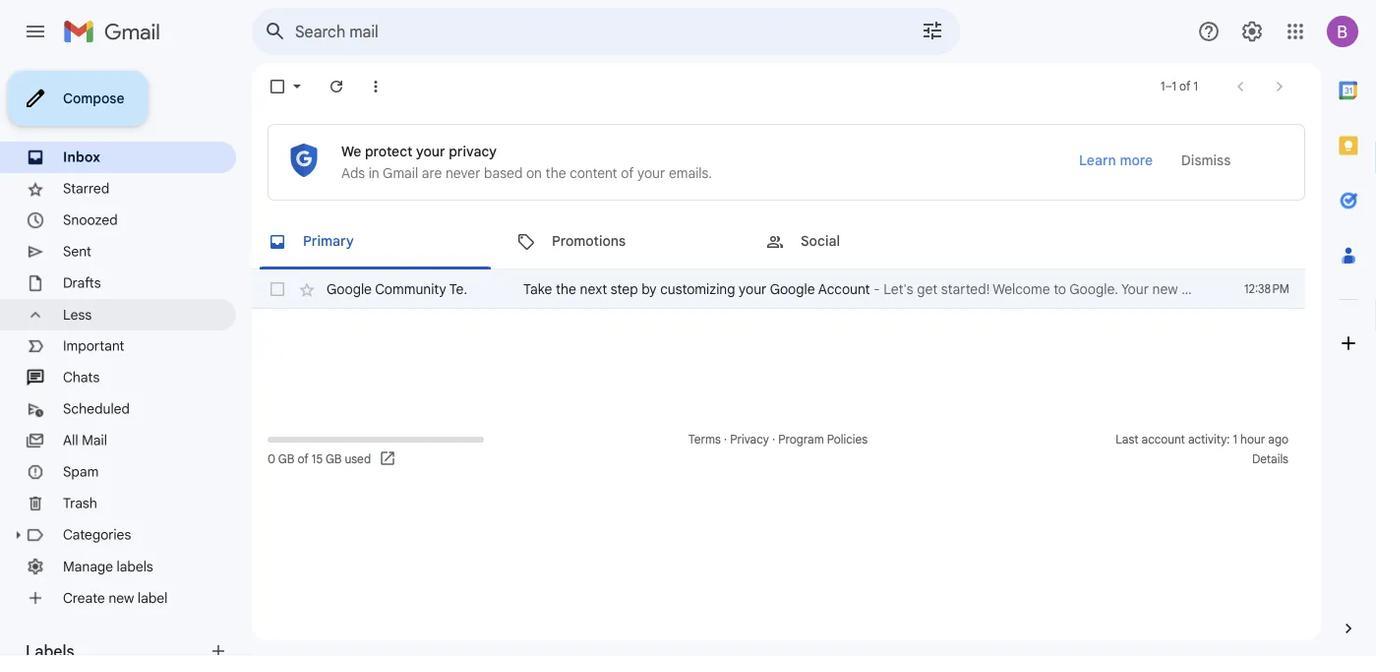 Task type: locate. For each thing, give the bounding box(es) containing it.
google
[[327, 280, 372, 298], [770, 280, 815, 298]]

chats
[[63, 369, 100, 386]]

step
[[611, 280, 638, 298]]

0 vertical spatial the
[[546, 165, 566, 182]]

1
[[1161, 79, 1165, 94], [1172, 79, 1177, 94], [1194, 79, 1198, 94], [1233, 432, 1238, 447]]

te.
[[449, 280, 467, 298]]

take
[[523, 280, 552, 298]]

row
[[252, 270, 1306, 309]]

Search mail text field
[[295, 22, 866, 41]]

are
[[422, 165, 442, 182]]

1 horizontal spatial gb
[[326, 452, 342, 467]]

2 horizontal spatial of
[[1180, 79, 1191, 94]]

inbox tip region
[[268, 124, 1306, 201]]

google community te.
[[327, 280, 467, 298]]

your right the 'customizing'
[[739, 280, 767, 298]]

of right content
[[621, 165, 634, 182]]

1 vertical spatial the
[[556, 280, 577, 298]]

1 horizontal spatial tab list
[[1321, 63, 1376, 585]]

2 horizontal spatial your
[[739, 280, 767, 298]]

protect
[[365, 143, 413, 160]]

1 google from the left
[[327, 280, 372, 298]]

learn
[[1079, 152, 1117, 169]]

0 horizontal spatial of
[[298, 452, 309, 467]]

settings image
[[1241, 20, 1264, 43]]

tab list right the 12:38 pm
[[1321, 63, 1376, 585]]

snoozed link
[[63, 212, 118, 229]]

· right privacy link
[[772, 432, 775, 447]]

categories
[[63, 526, 131, 544]]

drafts link
[[63, 275, 101, 292]]

· right terms
[[724, 432, 727, 447]]

follow link to manage storage image
[[379, 450, 399, 469]]

chats link
[[63, 369, 100, 386]]

google down primary
[[327, 280, 372, 298]]

label
[[138, 590, 168, 607]]

0 horizontal spatial your
[[416, 143, 445, 160]]

your left emails.
[[638, 165, 665, 182]]

create
[[63, 590, 105, 607]]

important
[[63, 337, 124, 355]]

main content containing we protect your privacy
[[252, 110, 1306, 309]]

spam
[[63, 463, 99, 481]]

last
[[1116, 432, 1139, 447]]

the right on
[[546, 165, 566, 182]]

categories link
[[63, 526, 131, 544]]

starred
[[63, 180, 109, 197]]

1 horizontal spatial your
[[638, 165, 665, 182]]

ago
[[1269, 432, 1289, 447]]

search mail image
[[258, 14, 293, 49]]

of right –
[[1180, 79, 1191, 94]]

manage labels
[[63, 558, 153, 575]]

policies
[[827, 432, 868, 447]]

of left 15
[[298, 452, 309, 467]]

navigation
[[0, 63, 252, 656]]

of inside we protect your privacy ads in gmail are never based on the content of your emails.
[[621, 165, 634, 182]]

manage
[[63, 558, 113, 575]]

google left account
[[770, 280, 815, 298]]

gmail image
[[63, 12, 170, 51]]

details link
[[1253, 452, 1289, 467]]

of
[[1180, 79, 1191, 94], [621, 165, 634, 182], [298, 452, 309, 467]]

0 vertical spatial of
[[1180, 79, 1191, 94]]

main content
[[252, 110, 1306, 309]]

account
[[1142, 432, 1185, 447]]

the
[[546, 165, 566, 182], [556, 280, 577, 298]]

your
[[416, 143, 445, 160], [638, 165, 665, 182], [739, 280, 767, 298]]

gb
[[278, 452, 295, 467], [326, 452, 342, 467]]

account
[[818, 280, 870, 298]]

15
[[312, 452, 323, 467]]

1 vertical spatial your
[[638, 165, 665, 182]]

your up are
[[416, 143, 445, 160]]

more image
[[366, 77, 386, 96]]

2 vertical spatial your
[[739, 280, 767, 298]]

1 horizontal spatial of
[[621, 165, 634, 182]]

the inside we protect your privacy ads in gmail are never based on the content of your emails.
[[546, 165, 566, 182]]

gb right 15
[[326, 452, 342, 467]]

0 horizontal spatial tab list
[[252, 214, 1306, 270]]

gb right 0
[[278, 452, 295, 467]]

emails.
[[669, 165, 712, 182]]

learn more button
[[1065, 143, 1167, 178]]

tab list
[[1321, 63, 1376, 585], [252, 214, 1306, 270]]

less button
[[0, 299, 236, 331]]

heading
[[26, 641, 209, 656]]

terms link
[[689, 432, 721, 447]]

in
[[369, 165, 380, 182]]

by
[[642, 280, 657, 298]]

0 horizontal spatial ·
[[724, 432, 727, 447]]

0 horizontal spatial gb
[[278, 452, 295, 467]]

None search field
[[252, 8, 960, 55]]

·
[[724, 432, 727, 447], [772, 432, 775, 447]]

the left next
[[556, 280, 577, 298]]

content
[[570, 165, 618, 182]]

1 horizontal spatial google
[[770, 280, 815, 298]]

footer
[[252, 430, 1306, 469]]

0 horizontal spatial google
[[327, 280, 372, 298]]

1 horizontal spatial ·
[[772, 432, 775, 447]]

1 gb from the left
[[278, 452, 295, 467]]

0 vertical spatial your
[[416, 143, 445, 160]]

support image
[[1197, 20, 1221, 43]]

None checkbox
[[268, 77, 287, 96], [268, 279, 287, 299], [268, 77, 287, 96], [268, 279, 287, 299]]

row containing google community te.
[[252, 270, 1306, 309]]

1 vertical spatial of
[[621, 165, 634, 182]]

ads
[[341, 165, 365, 182]]

primary tab
[[252, 214, 499, 270]]

social
[[801, 233, 840, 250]]

tab list down inbox tip region
[[252, 214, 1306, 270]]



Task type: vqa. For each thing, say whether or not it's contained in the screenshot.
Drafts
yes



Task type: describe. For each thing, give the bounding box(es) containing it.
2 vertical spatial of
[[298, 452, 309, 467]]

program policies link
[[778, 432, 868, 447]]

learn more
[[1079, 152, 1153, 169]]

privacy
[[730, 432, 769, 447]]

1 inside last account activity: 1 hour ago details
[[1233, 432, 1238, 447]]

less
[[63, 306, 92, 323]]

terms · privacy · program policies
[[689, 432, 868, 447]]

based
[[484, 165, 523, 182]]

1 · from the left
[[724, 432, 727, 447]]

on
[[526, 165, 542, 182]]

your inside row
[[739, 280, 767, 298]]

tab list containing primary
[[252, 214, 1306, 270]]

footer containing terms
[[252, 430, 1306, 469]]

navigation containing compose
[[0, 63, 252, 656]]

dismiss
[[1181, 152, 1231, 169]]

gmail
[[383, 165, 418, 182]]

new
[[109, 590, 134, 607]]

advanced search options image
[[913, 11, 952, 50]]

privacy
[[449, 143, 497, 160]]

promotions tab
[[501, 214, 749, 270]]

1 – 1 of 1
[[1161, 79, 1198, 94]]

0 gb of 15 gb used
[[268, 452, 371, 467]]

mail
[[82, 432, 107, 449]]

last account activity: 1 hour ago details
[[1116, 432, 1289, 467]]

inbox link
[[63, 149, 100, 166]]

take the next step by customizing your google account -
[[523, 280, 884, 298]]

all
[[63, 432, 78, 449]]

scheduled link
[[63, 400, 130, 418]]

2 gb from the left
[[326, 452, 342, 467]]

promotions
[[552, 233, 626, 250]]

2 · from the left
[[772, 432, 775, 447]]

inbox
[[63, 149, 100, 166]]

activity:
[[1188, 432, 1230, 447]]

the inside row
[[556, 280, 577, 298]]

2 google from the left
[[770, 280, 815, 298]]

hour
[[1241, 432, 1266, 447]]

manage labels link
[[63, 558, 153, 575]]

terms
[[689, 432, 721, 447]]

compose button
[[8, 71, 148, 126]]

never
[[446, 165, 481, 182]]

0
[[268, 452, 276, 467]]

–
[[1165, 79, 1172, 94]]

privacy link
[[730, 432, 769, 447]]

program
[[778, 432, 824, 447]]

social tab
[[750, 214, 998, 270]]

drafts
[[63, 275, 101, 292]]

sent
[[63, 243, 91, 260]]

create new label
[[63, 590, 168, 607]]

trash
[[63, 495, 97, 512]]

-
[[874, 280, 880, 298]]

compose
[[63, 90, 124, 107]]

all mail
[[63, 432, 107, 449]]

starred link
[[63, 180, 109, 197]]

snoozed
[[63, 212, 118, 229]]

sent link
[[63, 243, 91, 260]]

we protect your privacy ads in gmail are never based on the content of your emails.
[[341, 143, 712, 182]]

details
[[1253, 452, 1289, 467]]

customizing
[[660, 280, 735, 298]]

dismiss button
[[1167, 143, 1246, 178]]

community
[[375, 280, 446, 298]]

important link
[[63, 337, 124, 355]]

main menu image
[[24, 20, 47, 43]]

12:38 pm
[[1245, 282, 1290, 297]]

scheduled
[[63, 400, 130, 418]]

we
[[341, 143, 361, 160]]

more
[[1120, 152, 1153, 169]]

create new label link
[[63, 590, 168, 607]]

refresh image
[[327, 77, 346, 96]]

primary
[[303, 233, 354, 250]]

next
[[580, 280, 607, 298]]

spam link
[[63, 463, 99, 481]]

used
[[345, 452, 371, 467]]

labels
[[117, 558, 153, 575]]

all mail link
[[63, 432, 107, 449]]

trash link
[[63, 495, 97, 512]]



